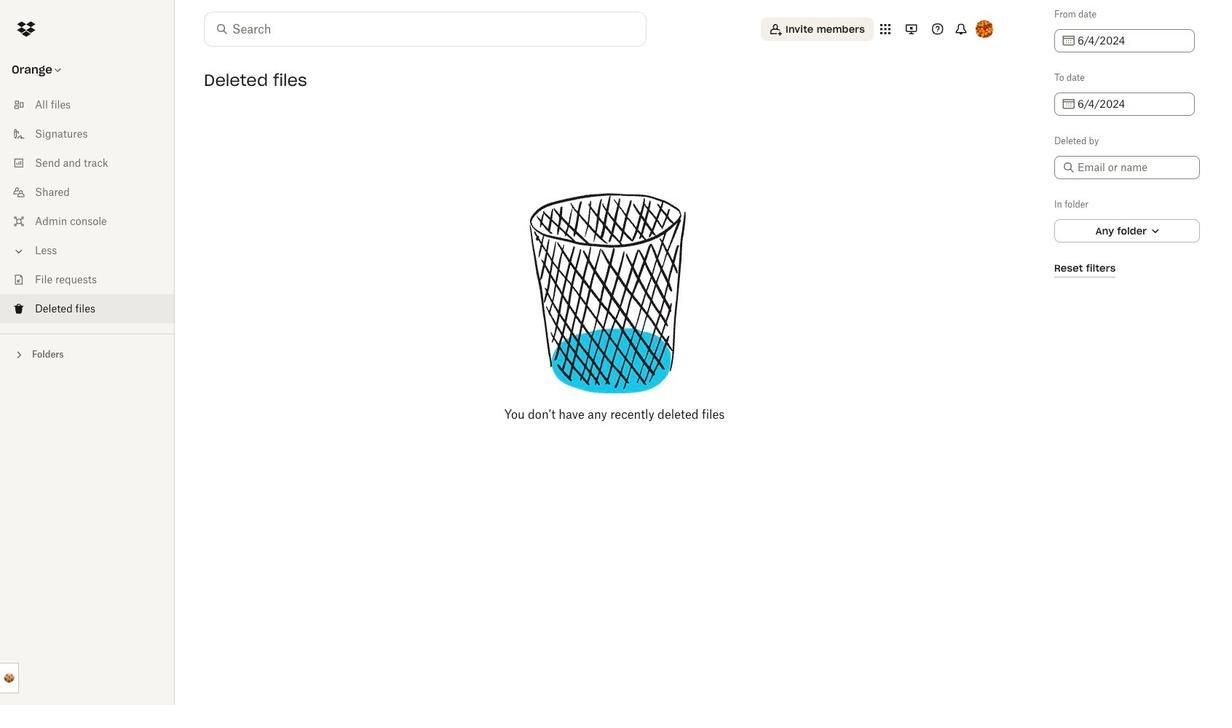 Task type: locate. For each thing, give the bounding box(es) containing it.
None text field
[[1078, 33, 1187, 49], [1078, 96, 1187, 112], [1078, 33, 1187, 49], [1078, 96, 1187, 112]]

list
[[0, 82, 175, 334]]

Email or name text field
[[1078, 160, 1192, 176]]

less image
[[12, 244, 26, 259]]

account menu image
[[976, 20, 994, 38]]

list item
[[0, 294, 175, 323]]



Task type: vqa. For each thing, say whether or not it's contained in the screenshot.
Create
no



Task type: describe. For each thing, give the bounding box(es) containing it.
dropbox image
[[12, 15, 41, 44]]

Search text field
[[232, 20, 616, 38]]



